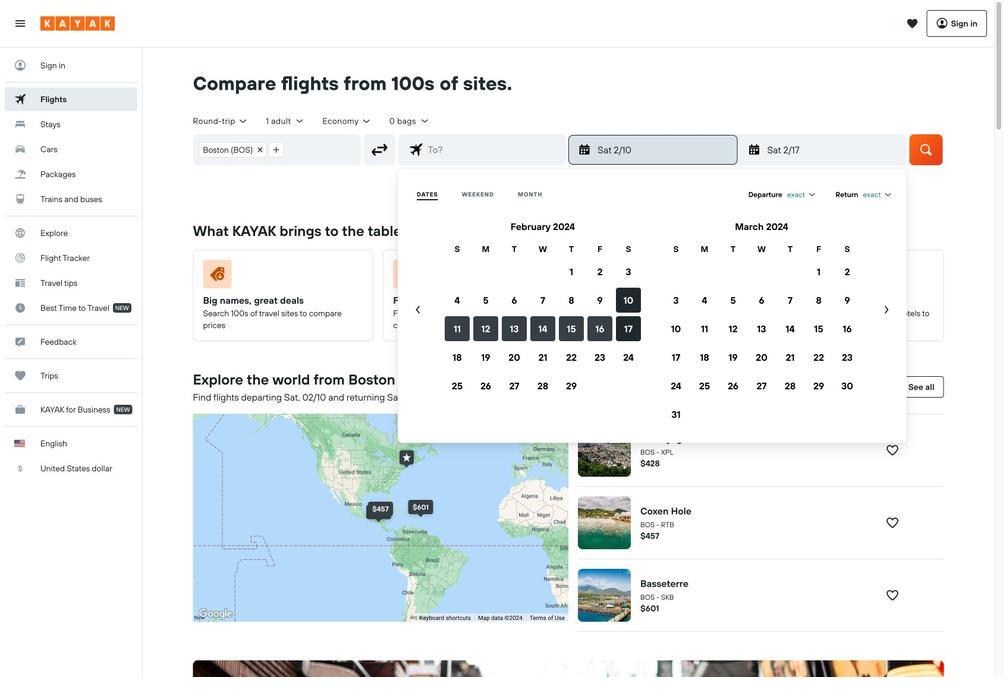 Task type: vqa. For each thing, say whether or not it's contained in the screenshot.
Saturday February 17th "ELEMENT"
yes



Task type: describe. For each thing, give the bounding box(es) containing it.
3 figure from the left
[[584, 260, 739, 293]]

basseterre image
[[578, 569, 631, 622]]

Dates radio
[[417, 191, 438, 198]]

4 figure from the left
[[774, 260, 930, 293]]

Month radio
[[518, 191, 543, 198]]

start date calendar input use left and right arrow keys to change day. use up and down arrow keys to change week. tab
[[403, 220, 903, 429]]

saturday february 10th element
[[598, 143, 730, 157]]

1 figure from the left
[[203, 260, 359, 293]]

1 list item from the left
[[199, 142, 267, 158]]

map region
[[70, 394, 680, 678]]

google image
[[196, 607, 235, 622]]

Cabin type Economy field
[[323, 116, 372, 126]]



Task type: locate. For each thing, give the bounding box(es) containing it.
list
[[194, 135, 289, 165]]

menu
[[403, 184, 903, 429]]

0 horizontal spatial list item
[[199, 142, 267, 158]]

navigation menu image
[[14, 18, 26, 29]]

Trip type Round-trip field
[[193, 116, 248, 126]]

list item down trip type round-trip field
[[199, 142, 267, 158]]

comayagua image
[[578, 424, 631, 477]]

2 list item from the left
[[269, 142, 284, 158]]

Weekend radio
[[462, 191, 494, 198]]

list item
[[199, 142, 267, 158], [269, 142, 284, 158]]

2 figure from the left
[[393, 260, 549, 293]]

None field
[[788, 190, 817, 199], [864, 190, 893, 199], [788, 190, 817, 199], [864, 190, 893, 199]]

swap departure airport and destination airport image
[[368, 139, 391, 161]]

Flight destination input text field
[[423, 135, 566, 165]]

list item right remove image at the left top of the page
[[269, 142, 284, 158]]

coxen hole image
[[578, 497, 631, 550]]

united states (english) image
[[14, 440, 25, 447]]

1 horizontal spatial list item
[[269, 142, 284, 158]]

saturday february 17th element
[[768, 143, 900, 157]]

Flight origin input text field
[[289, 135, 361, 165]]

figure
[[203, 260, 359, 293], [393, 260, 549, 293], [584, 260, 739, 293], [774, 260, 930, 293]]

remove image
[[257, 147, 263, 153]]



